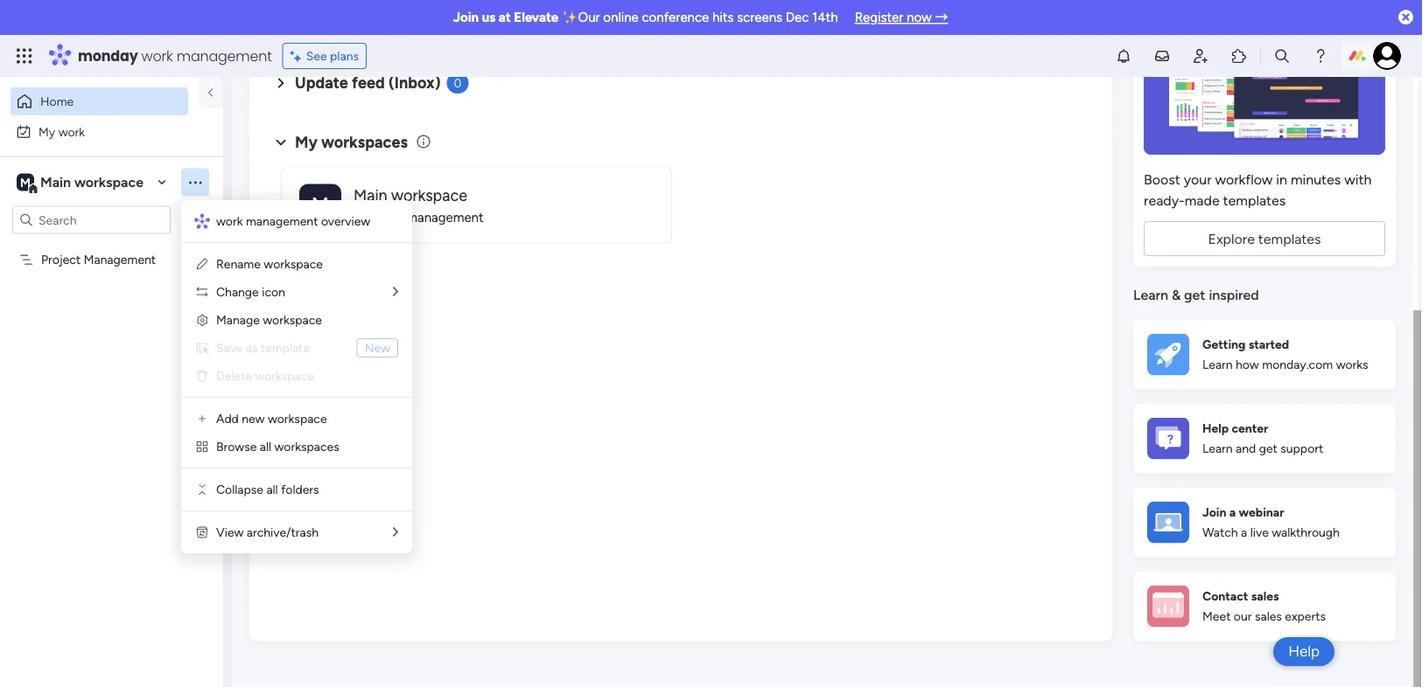 Task type: describe. For each thing, give the bounding box(es) containing it.
view
[[216, 526, 244, 540]]

change icon image
[[195, 285, 209, 299]]

14th
[[812, 10, 838, 25]]

walkthrough
[[1272, 526, 1340, 541]]

monday work management
[[78, 46, 272, 66]]

contact
[[1202, 590, 1248, 605]]

delete workspace
[[216, 369, 314, 384]]

boost your workflow in minutes with ready-made templates
[[1144, 171, 1372, 209]]

register
[[855, 10, 903, 25]]

meet
[[1202, 610, 1231, 625]]

online
[[603, 10, 639, 25]]

watch
[[1202, 526, 1238, 541]]

manage
[[216, 313, 260, 328]]

home button
[[11, 88, 188, 116]]

see
[[306, 49, 327, 63]]

list arrow image for change icon
[[393, 286, 398, 298]]

your
[[1184, 171, 1212, 188]]

work right monday
[[141, 46, 173, 66]]

join for join a webinar watch a live walkthrough
[[1202, 506, 1226, 521]]

1 horizontal spatial main
[[354, 186, 387, 205]]

rename
[[216, 257, 261, 272]]

✨
[[562, 10, 575, 25]]

browse all workspaces
[[216, 440, 339, 455]]

center
[[1232, 422, 1268, 437]]

plans
[[330, 49, 359, 63]]

workspace for delete workspace image
[[255, 369, 314, 384]]

manage workspace
[[216, 313, 322, 328]]

management
[[84, 252, 156, 267]]

delete
[[216, 369, 252, 384]]

work management overview
[[216, 214, 370, 229]]

update
[[295, 74, 348, 93]]

contact sales element
[[1133, 572, 1396, 642]]

0 horizontal spatial get
[[1184, 287, 1205, 304]]

my for my work
[[39, 124, 55, 139]]

bob builder image
[[1373, 42, 1401, 70]]

delete workspace menu item
[[195, 366, 398, 387]]

see plans
[[306, 49, 359, 63]]

templates inside boost your workflow in minutes with ready-made templates
[[1223, 192, 1286, 209]]

workspace selection element
[[17, 172, 146, 195]]

→
[[935, 10, 948, 25]]

work management
[[374, 210, 484, 226]]

0 vertical spatial workspaces
[[321, 133, 408, 152]]

save
[[216, 341, 243, 356]]

boost
[[1144, 171, 1180, 188]]

rename workspace
[[216, 257, 323, 272]]

collapse
[[216, 483, 263, 498]]

list arrow image for view archive/trash
[[393, 526, 398, 539]]

invite members image
[[1192, 47, 1209, 65]]

webinar
[[1239, 506, 1284, 521]]

screens
[[737, 10, 782, 25]]

0
[[454, 76, 462, 91]]

add new workspace
[[216, 412, 327, 427]]

new
[[365, 341, 390, 356]]

Search in workspace field
[[37, 210, 146, 230]]

feed
[[352, 74, 385, 93]]

rename workspace image
[[195, 257, 209, 271]]

workspace image
[[17, 173, 34, 192]]

templates image image
[[1149, 34, 1380, 155]]

ready-
[[1144, 192, 1185, 209]]

work right component icon
[[374, 210, 403, 226]]

open update feed (inbox) image
[[270, 73, 291, 94]]

search everything image
[[1273, 47, 1291, 65]]

getting started learn how monday.com works
[[1202, 338, 1368, 373]]

with
[[1344, 171, 1372, 188]]

new
[[242, 412, 265, 427]]

add
[[216, 412, 239, 427]]

0 vertical spatial learn
[[1133, 287, 1168, 304]]

conference
[[642, 10, 709, 25]]

project management list box
[[0, 242, 223, 511]]

management for work management overview
[[246, 214, 318, 229]]

&
[[1172, 287, 1181, 304]]

explore templates
[[1208, 231, 1321, 247]]

monday
[[78, 46, 138, 66]]

workspace image
[[299, 185, 341, 227]]

minutes
[[1291, 171, 1341, 188]]

collapse all folders
[[216, 483, 319, 498]]

help for help center learn and get support
[[1202, 422, 1229, 437]]

0 horizontal spatial a
[[1229, 506, 1236, 521]]

apps image
[[1230, 47, 1248, 65]]

menu containing work management overview
[[181, 200, 412, 554]]

workflow
[[1215, 171, 1273, 188]]

help for help
[[1288, 643, 1320, 661]]

component image
[[354, 210, 368, 226]]

our
[[578, 10, 600, 25]]

see plans button
[[282, 43, 367, 69]]

m for workspace icon
[[20, 175, 31, 190]]

getting
[[1202, 338, 1246, 353]]

workspace for workspace icon
[[74, 174, 144, 191]]

inbox image
[[1153, 47, 1171, 65]]

help button
[[1273, 638, 1335, 667]]

project management
[[41, 252, 156, 267]]

register now → link
[[855, 10, 948, 25]]

menu item containing save as template
[[195, 338, 398, 359]]

register now →
[[855, 10, 948, 25]]

join for join us at elevate ✨ our online conference hits screens dec 14th
[[453, 10, 479, 25]]

contact sales meet our sales experts
[[1202, 590, 1326, 625]]

manage workspace image
[[195, 313, 209, 327]]

made
[[1185, 192, 1220, 209]]



Task type: locate. For each thing, give the bounding box(es) containing it.
m for workspace image at the top left of the page
[[311, 193, 329, 218]]

main workspace up search in workspace field
[[40, 174, 144, 191]]

1 horizontal spatial join
[[1202, 506, 1226, 521]]

learn inside the "getting started learn how monday.com works"
[[1202, 358, 1233, 373]]

1 horizontal spatial get
[[1259, 442, 1278, 457]]

0 vertical spatial help
[[1202, 422, 1229, 437]]

my down the home
[[39, 124, 55, 139]]

1 vertical spatial workspaces
[[274, 440, 339, 455]]

management up open update feed (inbox) 'image'
[[177, 46, 272, 66]]

how
[[1236, 358, 1259, 373]]

0 vertical spatial all
[[260, 440, 271, 455]]

work inside my work 'button'
[[58, 124, 85, 139]]

as
[[246, 341, 258, 356]]

work inside menu
[[216, 214, 243, 229]]

a up watch
[[1229, 506, 1236, 521]]

browse
[[216, 440, 257, 455]]

1 vertical spatial a
[[1241, 526, 1247, 541]]

get inside help center learn and get support
[[1259, 442, 1278, 457]]

menu
[[181, 200, 412, 554]]

main workspace up work management
[[354, 186, 467, 205]]

list arrow image
[[393, 286, 398, 298], [393, 526, 398, 539]]

project
[[41, 252, 81, 267]]

help
[[1202, 422, 1229, 437], [1288, 643, 1320, 661]]

workspaces down update feed (inbox)
[[321, 133, 408, 152]]

dec
[[786, 10, 809, 25]]

1 vertical spatial learn
[[1202, 358, 1233, 373]]

management
[[177, 46, 272, 66], [406, 210, 484, 226], [246, 214, 318, 229]]

learn inside help center learn and get support
[[1202, 442, 1233, 457]]

workspace down template
[[255, 369, 314, 384]]

explore
[[1208, 231, 1255, 247]]

0 vertical spatial sales
[[1251, 590, 1279, 605]]

management for work management
[[406, 210, 484, 226]]

workspaces up the folders
[[274, 440, 339, 455]]

learn for help
[[1202, 442, 1233, 457]]

main workspace
[[40, 174, 144, 191], [354, 186, 467, 205]]

inspired
[[1209, 287, 1259, 304]]

at
[[499, 10, 511, 25]]

explore templates button
[[1144, 222, 1385, 257]]

0 vertical spatial list arrow image
[[393, 286, 398, 298]]

workspace for manage workspace icon
[[263, 313, 322, 328]]

m inside workspace image
[[311, 193, 329, 218]]

delete workspace image
[[195, 369, 209, 383]]

0 vertical spatial templates
[[1223, 192, 1286, 209]]

help center learn and get support
[[1202, 422, 1323, 457]]

hits
[[712, 10, 734, 25]]

templates inside button
[[1258, 231, 1321, 247]]

join left us
[[453, 10, 479, 25]]

learn left &
[[1133, 287, 1168, 304]]

experts
[[1285, 610, 1326, 625]]

my workspaces
[[295, 133, 408, 152]]

0 horizontal spatial main
[[40, 174, 71, 191]]

main
[[40, 174, 71, 191], [354, 186, 387, 205]]

workspace up search in workspace field
[[74, 174, 144, 191]]

help image
[[1312, 47, 1329, 65]]

a
[[1229, 506, 1236, 521], [1241, 526, 1247, 541]]

sales up our
[[1251, 590, 1279, 605]]

0 horizontal spatial join
[[453, 10, 479, 25]]

main workspace inside workspace selection element
[[40, 174, 144, 191]]

add new workspace image
[[195, 412, 209, 426]]

menu item
[[195, 338, 398, 359]]

workspace up work management
[[391, 186, 467, 205]]

1 horizontal spatial my
[[295, 133, 318, 152]]

learn & get inspired
[[1133, 287, 1259, 304]]

workspace options image
[[186, 173, 204, 191]]

in
[[1276, 171, 1287, 188]]

templates
[[1223, 192, 1286, 209], [1258, 231, 1321, 247]]

join up watch
[[1202, 506, 1226, 521]]

help down experts
[[1288, 643, 1320, 661]]

main right workspace icon
[[40, 174, 71, 191]]

all for browse
[[260, 440, 271, 455]]

home
[[40, 94, 74, 109]]

0 horizontal spatial help
[[1202, 422, 1229, 437]]

my inside 'button'
[[39, 124, 55, 139]]

our
[[1234, 610, 1252, 625]]

started
[[1249, 338, 1289, 353]]

1 vertical spatial m
[[311, 193, 329, 218]]

join a webinar element
[[1133, 488, 1396, 558]]

work up the rename
[[216, 214, 243, 229]]

workspace up icon
[[264, 257, 323, 272]]

us
[[482, 10, 495, 25]]

1 vertical spatial templates
[[1258, 231, 1321, 247]]

all left the folders
[[266, 483, 278, 498]]

browse all workspaces image
[[195, 440, 209, 454]]

monday.com
[[1262, 358, 1333, 373]]

1 horizontal spatial main workspace
[[354, 186, 467, 205]]

2 vertical spatial learn
[[1202, 442, 1233, 457]]

notifications image
[[1115, 47, 1132, 65]]

join us at elevate ✨ our online conference hits screens dec 14th
[[453, 10, 838, 25]]

work down the home
[[58, 124, 85, 139]]

view archive/trash
[[216, 526, 319, 540]]

support
[[1281, 442, 1323, 457]]

0 horizontal spatial my
[[39, 124, 55, 139]]

management inside menu
[[246, 214, 318, 229]]

my work button
[[11, 118, 188, 146]]

main inside workspace selection element
[[40, 174, 71, 191]]

overview
[[321, 214, 370, 229]]

1 vertical spatial list arrow image
[[393, 526, 398, 539]]

workspace up browse all workspaces
[[268, 412, 327, 427]]

archive/trash
[[247, 526, 319, 540]]

live
[[1250, 526, 1269, 541]]

join inside join a webinar watch a live walkthrough
[[1202, 506, 1226, 521]]

sales right our
[[1255, 610, 1282, 625]]

view archive/trash image
[[195, 526, 209, 540]]

now
[[907, 10, 932, 25]]

my work
[[39, 124, 85, 139]]

change
[[216, 285, 259, 300]]

0 horizontal spatial main workspace
[[40, 174, 144, 191]]

collapse all folders image
[[195, 483, 209, 497]]

learn down getting
[[1202, 358, 1233, 373]]

all for collapse
[[266, 483, 278, 498]]

change icon
[[216, 285, 285, 300]]

get right &
[[1184, 287, 1205, 304]]

icon
[[262, 285, 285, 300]]

1 vertical spatial help
[[1288, 643, 1320, 661]]

getting started element
[[1133, 320, 1396, 390]]

a left live
[[1241, 526, 1247, 541]]

template
[[261, 341, 310, 356]]

workspace inside menu item
[[255, 369, 314, 384]]

1 horizontal spatial a
[[1241, 526, 1247, 541]]

1 horizontal spatial m
[[311, 193, 329, 218]]

workspaces
[[321, 133, 408, 152], [274, 440, 339, 455]]

main up component icon
[[354, 186, 387, 205]]

help center element
[[1133, 404, 1396, 474]]

all
[[260, 440, 271, 455], [266, 483, 278, 498]]

get
[[1184, 287, 1205, 304], [1259, 442, 1278, 457]]

my for my workspaces
[[295, 133, 318, 152]]

1 horizontal spatial help
[[1288, 643, 1320, 661]]

update feed (inbox)
[[295, 74, 441, 93]]

0 vertical spatial a
[[1229, 506, 1236, 521]]

1 vertical spatial join
[[1202, 506, 1226, 521]]

close my workspaces image
[[270, 132, 291, 153]]

elevate
[[514, 10, 558, 25]]

and
[[1236, 442, 1256, 457]]

2 list arrow image from the top
[[393, 526, 398, 539]]

templates right the explore
[[1258, 231, 1321, 247]]

0 vertical spatial get
[[1184, 287, 1205, 304]]

help left the center
[[1202, 422, 1229, 437]]

join a webinar watch a live walkthrough
[[1202, 506, 1340, 541]]

workspace up template
[[263, 313, 322, 328]]

management up rename workspace at the left top of page
[[246, 214, 318, 229]]

(inbox)
[[388, 74, 441, 93]]

0 horizontal spatial m
[[20, 175, 31, 190]]

all down 'add new workspace'
[[260, 440, 271, 455]]

0 vertical spatial m
[[20, 175, 31, 190]]

management right component icon
[[406, 210, 484, 226]]

m inside workspace icon
[[20, 175, 31, 190]]

1 list arrow image from the top
[[393, 286, 398, 298]]

option
[[0, 244, 223, 248]]

1 vertical spatial all
[[266, 483, 278, 498]]

0 vertical spatial join
[[453, 10, 479, 25]]

1 vertical spatial sales
[[1255, 610, 1282, 625]]

learn
[[1133, 287, 1168, 304], [1202, 358, 1233, 373], [1202, 442, 1233, 457]]

m
[[20, 175, 31, 190], [311, 193, 329, 218]]

save as template
[[216, 341, 310, 356]]

templates down workflow
[[1223, 192, 1286, 209]]

learn left and at the right of the page
[[1202, 442, 1233, 457]]

1 vertical spatial get
[[1259, 442, 1278, 457]]

join
[[453, 10, 479, 25], [1202, 506, 1226, 521]]

folders
[[281, 483, 319, 498]]

get right and at the right of the page
[[1259, 442, 1278, 457]]

works
[[1336, 358, 1368, 373]]

help inside button
[[1288, 643, 1320, 661]]

workspace
[[74, 174, 144, 191], [391, 186, 467, 205], [264, 257, 323, 272], [263, 313, 322, 328], [255, 369, 314, 384], [268, 412, 327, 427]]

my
[[39, 124, 55, 139], [295, 133, 318, 152]]

select product image
[[16, 47, 33, 65]]

service icon image
[[195, 341, 209, 355]]

my right close my workspaces image
[[295, 133, 318, 152]]

help inside help center learn and get support
[[1202, 422, 1229, 437]]

learn for getting
[[1202, 358, 1233, 373]]

workspace for 'rename workspace' image on the left of page
[[264, 257, 323, 272]]



Task type: vqa. For each thing, say whether or not it's contained in the screenshot.
learn inside Help center Learn and get support
yes



